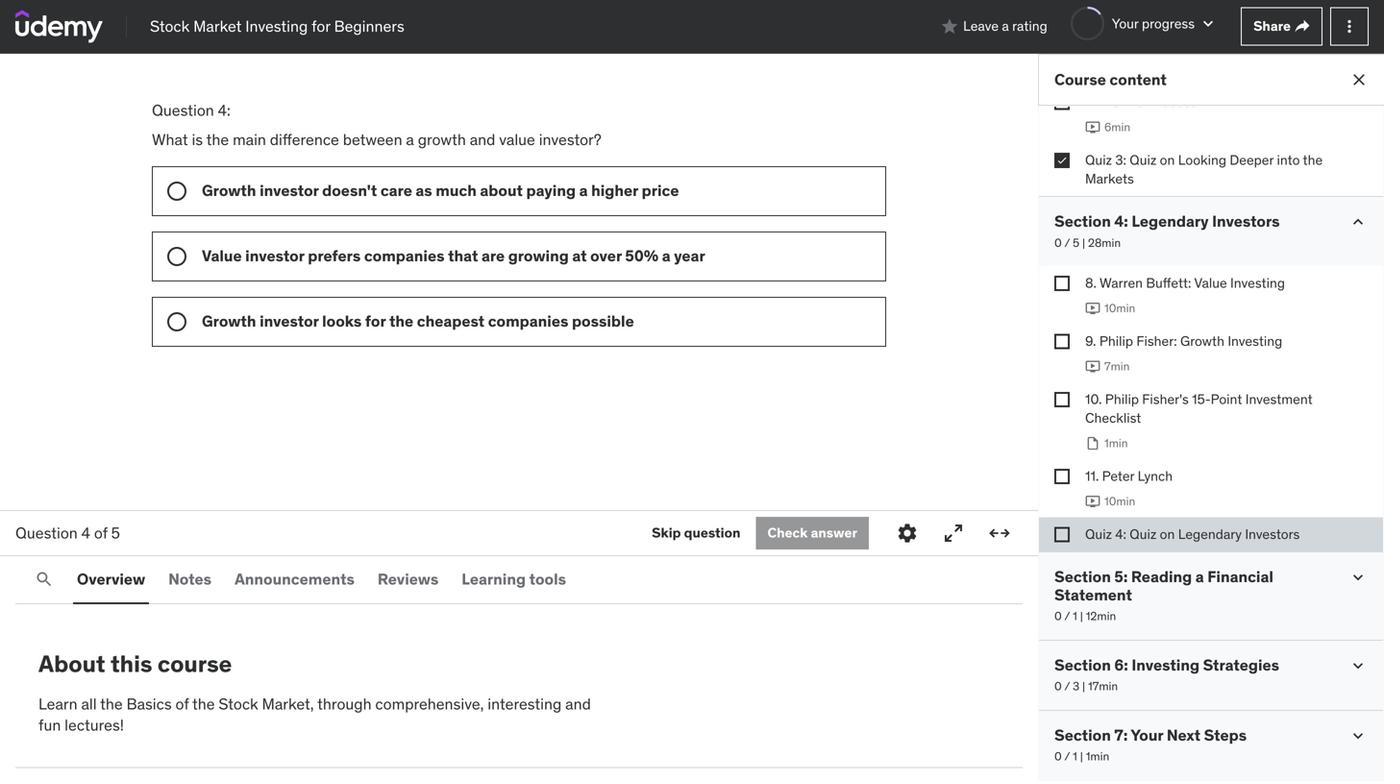 Task type: vqa. For each thing, say whether or not it's contained in the screenshot.
the leftmost hours
no



Task type: locate. For each thing, give the bounding box(es) containing it.
looks
[[322, 311, 362, 331]]

0 vertical spatial question
[[152, 100, 214, 120]]

xsmall image right expanded view icon
[[1055, 527, 1070, 543]]

0 vertical spatial investors
[[1213, 212, 1281, 231]]

play philip fisher: growth investing image
[[1086, 359, 1101, 375]]

0 vertical spatial and
[[470, 130, 496, 149]]

0 vertical spatial small image
[[941, 17, 960, 36]]

the right into
[[1304, 151, 1323, 169]]

philip for 10.
[[1106, 391, 1140, 408]]

1 10min from the top
[[1105, 301, 1136, 316]]

question up what
[[152, 100, 214, 120]]

small image
[[1199, 14, 1219, 33], [1349, 213, 1369, 232], [1349, 568, 1369, 587]]

that
[[448, 246, 478, 266]]

investor left prefers
[[245, 246, 305, 266]]

reviews
[[378, 570, 439, 589]]

2 vertical spatial 4:
[[1116, 526, 1127, 543]]

2 1 from the top
[[1073, 750, 1078, 765]]

4 / from the top
[[1065, 750, 1071, 765]]

/ inside the section 4: legendary investors 0 / 5 | 28min
[[1065, 235, 1071, 250]]

0 down section 7: your next steps dropdown button
[[1055, 750, 1062, 765]]

for inside what is the main difference between a growth and value investor? group
[[365, 311, 386, 331]]

a left year
[[662, 246, 671, 266]]

looking
[[1179, 151, 1227, 169]]

all
[[81, 695, 97, 714]]

a inside button
[[1002, 18, 1010, 35]]

section inside section 6: investing strategies 0 / 3 | 17min
[[1055, 656, 1112, 676]]

section 4: legendary investors button
[[1055, 212, 1281, 231]]

investor down "difference"
[[260, 181, 319, 200]]

1 on from the top
[[1160, 151, 1176, 169]]

2 10min from the top
[[1105, 494, 1136, 509]]

1 vertical spatial xsmall image
[[1055, 392, 1070, 408]]

0 vertical spatial philip
[[1100, 333, 1134, 350]]

lynch
[[1138, 468, 1173, 485]]

share
[[1254, 17, 1292, 35]]

1 left 12min at the bottom of the page
[[1073, 609, 1078, 624]]

4: down the market on the left of page
[[218, 100, 231, 120]]

your inside section 7: your next steps 0 / 1 | 1min
[[1131, 726, 1164, 746]]

for left beginners
[[312, 16, 331, 36]]

0 vertical spatial on
[[1160, 151, 1176, 169]]

investing right 6: at the right bottom of the page
[[1132, 656, 1200, 676]]

section left 7:
[[1055, 726, 1112, 746]]

leave a rating button
[[941, 3, 1048, 50]]

for for the
[[365, 311, 386, 331]]

checklist
[[1086, 410, 1142, 427]]

philip
[[1100, 333, 1134, 350], [1106, 391, 1140, 408]]

small image inside leave a rating button
[[941, 17, 960, 36]]

4: for section
[[1115, 212, 1129, 231]]

skip question
[[652, 525, 741, 542]]

section for section 4: legendary investors
[[1055, 212, 1112, 231]]

section up 3
[[1055, 656, 1112, 676]]

4: inside the section 4: legendary investors 0 / 5 | 28min
[[1115, 212, 1129, 231]]

section left 5:
[[1055, 567, 1112, 587]]

investors up financial
[[1246, 526, 1301, 543]]

1 vertical spatial question
[[15, 523, 78, 543]]

progress
[[1142, 15, 1195, 32]]

xsmall image for 10.
[[1055, 392, 1070, 408]]

section up 28min
[[1055, 212, 1112, 231]]

companies left that
[[364, 246, 445, 266]]

4 0 from the top
[[1055, 750, 1062, 765]]

into
[[1278, 151, 1301, 169]]

basics
[[127, 695, 172, 714]]

3 / from the top
[[1065, 680, 1071, 695]]

0 horizontal spatial and
[[470, 130, 496, 149]]

0 vertical spatial legendary
[[1132, 212, 1209, 231]]

your progress button
[[1071, 7, 1219, 40]]

0 horizontal spatial of
[[94, 523, 108, 543]]

1 vertical spatial small image
[[1349, 657, 1369, 676]]

10min down peter
[[1105, 494, 1136, 509]]

on left looking
[[1160, 151, 1176, 169]]

stock left market,
[[219, 695, 258, 714]]

companies
[[364, 246, 445, 266], [488, 311, 569, 331]]

a right 'reading'
[[1196, 567, 1205, 587]]

2 vertical spatial investor
[[260, 311, 319, 331]]

your
[[1112, 15, 1139, 32], [1131, 726, 1164, 746]]

cheapest
[[417, 311, 485, 331]]

small image inside your progress dropdown button
[[1199, 14, 1219, 33]]

investing
[[245, 16, 308, 36], [1231, 275, 1286, 292], [1228, 333, 1283, 350], [1132, 656, 1200, 676]]

0 vertical spatial for
[[312, 16, 331, 36]]

1 vertical spatial value
[[1195, 275, 1228, 292]]

section 6: investing strategies button
[[1055, 656, 1280, 676]]

1 horizontal spatial and
[[566, 695, 591, 714]]

section for section 6: investing strategies
[[1055, 656, 1112, 676]]

1min inside section 7: your next steps 0 / 1 | 1min
[[1086, 750, 1110, 765]]

1 vertical spatial for
[[365, 311, 386, 331]]

1 vertical spatial philip
[[1106, 391, 1140, 408]]

0 horizontal spatial companies
[[364, 246, 445, 266]]

2 vertical spatial small image
[[1349, 568, 1369, 587]]

1 0 from the top
[[1055, 235, 1062, 250]]

learn all the basics of the stock market, through comprehensive, interesting and fun lectures!
[[38, 695, 591, 736]]

1 vertical spatial 10min
[[1105, 494, 1136, 509]]

| left 12min at the bottom of the page
[[1081, 609, 1084, 624]]

at
[[573, 246, 587, 266]]

fisher's
[[1143, 391, 1189, 408]]

0 vertical spatial 4:
[[218, 100, 231, 120]]

4: up 5:
[[1116, 526, 1127, 543]]

1 vertical spatial small image
[[1349, 213, 1369, 232]]

notes
[[168, 570, 212, 589]]

2 section from the top
[[1055, 567, 1112, 587]]

search image
[[35, 570, 54, 590]]

2 0 from the top
[[1055, 609, 1062, 624]]

1 horizontal spatial question
[[152, 100, 214, 120]]

question 4: what is the main difference between a growth and value investor?
[[152, 100, 606, 149]]

| left 28min
[[1083, 235, 1086, 250]]

1 vertical spatial and
[[566, 695, 591, 714]]

0 vertical spatial 5
[[1073, 235, 1080, 250]]

1 horizontal spatial stock
[[219, 695, 258, 714]]

| down section 7: your next steps dropdown button
[[1081, 750, 1084, 765]]

5 inside the section 4: legendary investors 0 / 5 | 28min
[[1073, 235, 1080, 250]]

quiz down "play peter lynch" icon
[[1086, 526, 1113, 543]]

0 left 3
[[1055, 680, 1062, 695]]

on
[[1160, 151, 1176, 169], [1160, 526, 1176, 543]]

1 down 3
[[1073, 750, 1078, 765]]

of inside learn all the basics of the stock market, through comprehensive, interesting and fun lectures!
[[176, 695, 189, 714]]

xsmall image
[[1295, 19, 1311, 34], [1055, 153, 1070, 168], [1055, 276, 1070, 291], [1055, 334, 1070, 350], [1055, 469, 1070, 485], [1055, 527, 1070, 543]]

|
[[1083, 235, 1086, 250], [1081, 609, 1084, 624], [1083, 680, 1086, 695], [1081, 750, 1084, 765]]

1 vertical spatial investors
[[1246, 526, 1301, 543]]

10.
[[1086, 391, 1103, 408]]

lectures!
[[65, 716, 124, 736]]

your inside your progress dropdown button
[[1112, 15, 1139, 32]]

/ left 28min
[[1065, 235, 1071, 250]]

1 horizontal spatial 5
[[1073, 235, 1080, 250]]

small image
[[941, 17, 960, 36], [1349, 657, 1369, 676], [1349, 727, 1369, 746]]

2 vertical spatial growth
[[1181, 333, 1225, 350]]

1 inside section 5: reading a financial statement 0 / 1 | 12min
[[1073, 609, 1078, 624]]

settings image
[[896, 522, 919, 545]]

0 horizontal spatial question
[[15, 523, 78, 543]]

question inside question 4: what is the main difference between a growth and value investor?
[[152, 100, 214, 120]]

0 horizontal spatial for
[[312, 16, 331, 36]]

content
[[1110, 70, 1167, 89]]

leave a rating
[[964, 18, 1048, 35]]

xsmall image
[[1055, 95, 1070, 110], [1055, 392, 1070, 408]]

/
[[1065, 235, 1071, 250], [1065, 609, 1071, 624], [1065, 680, 1071, 695], [1065, 750, 1071, 765]]

fun
[[38, 716, 61, 736]]

4: up 28min
[[1115, 212, 1129, 231]]

legendary up buffett:
[[1132, 212, 1209, 231]]

sidebar element
[[1039, 0, 1385, 782]]

5
[[1073, 235, 1080, 250], [111, 523, 120, 543]]

0 inside section 7: your next steps 0 / 1 | 1min
[[1055, 750, 1062, 765]]

answer
[[811, 525, 858, 542]]

2 / from the top
[[1065, 609, 1071, 624]]

0 vertical spatial value
[[202, 246, 242, 266]]

0 horizontal spatial value
[[202, 246, 242, 266]]

1min down section 7: your next steps dropdown button
[[1086, 750, 1110, 765]]

10min for peter
[[1105, 494, 1136, 509]]

the right all
[[100, 695, 123, 714]]

0 horizontal spatial stock
[[150, 16, 190, 36]]

philip up checklist
[[1106, 391, 1140, 408]]

year
[[674, 246, 705, 266]]

quiz up 'reading'
[[1130, 526, 1157, 543]]

0 vertical spatial stock
[[150, 16, 190, 36]]

0 vertical spatial 1
[[1073, 609, 1078, 624]]

a left rating
[[1002, 18, 1010, 35]]

value inside sidebar element
[[1195, 275, 1228, 292]]

0 vertical spatial of
[[94, 523, 108, 543]]

investor
[[260, 181, 319, 200], [245, 246, 305, 266], [260, 311, 319, 331]]

section 4: legendary investors 0 / 5 | 28min
[[1055, 212, 1281, 250]]

/ inside section 5: reading a financial statement 0 / 1 | 12min
[[1065, 609, 1071, 624]]

| right 3
[[1083, 680, 1086, 695]]

0 horizontal spatial 5
[[111, 523, 120, 543]]

/ down section 7: your next steps dropdown button
[[1065, 750, 1071, 765]]

1 vertical spatial growth
[[202, 311, 256, 331]]

stock left the market on the left of page
[[150, 16, 190, 36]]

the right is
[[206, 130, 229, 149]]

1 vertical spatial legendary
[[1179, 526, 1242, 543]]

4: for question
[[218, 100, 231, 120]]

0 down statement
[[1055, 609, 1062, 624]]

0 vertical spatial xsmall image
[[1055, 95, 1070, 110]]

the inside group
[[389, 311, 414, 331]]

financial
[[1208, 567, 1274, 587]]

philip up 7min
[[1100, 333, 1134, 350]]

about
[[38, 650, 105, 679]]

for right looks
[[365, 311, 386, 331]]

1 / from the top
[[1065, 235, 1071, 250]]

2 vertical spatial small image
[[1349, 727, 1369, 746]]

xsmall image right share
[[1295, 19, 1311, 34]]

1 vertical spatial of
[[176, 695, 189, 714]]

section 6: investing strategies 0 / 3 | 17min
[[1055, 656, 1280, 695]]

1 horizontal spatial for
[[365, 311, 386, 331]]

section inside section 5: reading a financial statement 0 / 1 | 12min
[[1055, 567, 1112, 587]]

growth investor doesn't care as much about paying a higher price
[[202, 181, 679, 200]]

5 right 4
[[111, 523, 120, 543]]

0 vertical spatial growth
[[202, 181, 256, 200]]

4 section from the top
[[1055, 726, 1112, 746]]

section inside section 7: your next steps 0 / 1 | 1min
[[1055, 726, 1112, 746]]

3 section from the top
[[1055, 656, 1112, 676]]

start philip fisher's 15-point investment checklist image
[[1086, 436, 1101, 451]]

0 vertical spatial your
[[1112, 15, 1139, 32]]

beginners
[[334, 16, 405, 36]]

about this course
[[38, 650, 232, 679]]

/ down statement
[[1065, 609, 1071, 624]]

section 5: reading a financial statement 0 / 1 | 12min
[[1055, 567, 1274, 624]]

market,
[[262, 695, 314, 714]]

section
[[1055, 212, 1112, 231], [1055, 567, 1112, 587], [1055, 656, 1112, 676], [1055, 726, 1112, 746]]

3 0 from the top
[[1055, 680, 1062, 695]]

0 vertical spatial investor
[[260, 181, 319, 200]]

check
[[768, 525, 808, 542]]

1
[[1073, 609, 1078, 624], [1073, 750, 1078, 765]]

growth inside sidebar element
[[1181, 333, 1225, 350]]

legendary up financial
[[1179, 526, 1242, 543]]

section 7: your next steps button
[[1055, 726, 1247, 746]]

/ left 3
[[1065, 680, 1071, 695]]

1 vertical spatial 1
[[1073, 750, 1078, 765]]

1 1 from the top
[[1073, 609, 1078, 624]]

investor left looks
[[260, 311, 319, 331]]

warren
[[1100, 275, 1143, 292]]

value
[[202, 246, 242, 266], [1195, 275, 1228, 292]]

7:
[[1115, 726, 1128, 746]]

1 vertical spatial investor
[[245, 246, 305, 266]]

a
[[1002, 18, 1010, 35], [406, 130, 414, 149], [580, 181, 588, 200], [662, 246, 671, 266], [1196, 567, 1205, 587]]

9. philip fisher: growth investing
[[1086, 333, 1283, 350]]

1 vertical spatial on
[[1160, 526, 1176, 543]]

4: inside question 4: what is the main difference between a growth and value investor?
[[218, 100, 231, 120]]

of right basics
[[176, 695, 189, 714]]

companies down the "growing"
[[488, 311, 569, 331]]

your right 7:
[[1131, 726, 1164, 746]]

question
[[152, 100, 214, 120], [15, 523, 78, 543]]

fullscreen image
[[942, 522, 966, 545]]

1 horizontal spatial companies
[[488, 311, 569, 331]]

growing
[[508, 246, 569, 266]]

the inside quiz 3: quiz on looking deeper into the markets
[[1304, 151, 1323, 169]]

1 vertical spatial your
[[1131, 726, 1164, 746]]

1 vertical spatial 4:
[[1115, 212, 1129, 231]]

4
[[81, 523, 90, 543]]

0 inside section 6: investing strategies 0 / 3 | 17min
[[1055, 680, 1062, 695]]

section inside the section 4: legendary investors 0 / 5 | 28min
[[1055, 212, 1112, 231]]

on inside quiz 3: quiz on looking deeper into the markets
[[1160, 151, 1176, 169]]

xsmall image for 7.
[[1055, 95, 1070, 110]]

10min down warren
[[1105, 301, 1136, 316]]

main
[[233, 130, 266, 149]]

1 horizontal spatial of
[[176, 695, 189, 714]]

question left 4
[[15, 523, 78, 543]]

investors
[[1213, 212, 1281, 231], [1246, 526, 1301, 543]]

0 left 28min
[[1055, 235, 1062, 250]]

check answer button
[[756, 517, 869, 550]]

course content
[[1055, 70, 1167, 89]]

share button
[[1242, 7, 1323, 46]]

small image for section 4: legendary investors
[[1349, 213, 1369, 232]]

skip
[[652, 525, 681, 542]]

of right 4
[[94, 523, 108, 543]]

investing right buffett:
[[1231, 275, 1286, 292]]

course
[[1055, 70, 1107, 89]]

1 xsmall image from the top
[[1055, 95, 1070, 110]]

play warren buffett: value investing image
[[1086, 301, 1101, 316]]

and right interesting
[[566, 695, 591, 714]]

2 xsmall image from the top
[[1055, 392, 1070, 408]]

a left 'growth'
[[406, 130, 414, 149]]

| inside section 7: your next steps 0 / 1 | 1min
[[1081, 750, 1084, 765]]

1 inside section 7: your next steps 0 / 1 | 1min
[[1073, 750, 1078, 765]]

1 vertical spatial stock
[[219, 695, 258, 714]]

on up 'reading'
[[1160, 526, 1176, 543]]

8. warren buffett: value investing
[[1086, 275, 1286, 292]]

5 left 28min
[[1073, 235, 1080, 250]]

xsmall image left 7. at the right of page
[[1055, 95, 1070, 110]]

philip inside 10. philip fisher's 15-point investment checklist
[[1106, 391, 1140, 408]]

investing up investment
[[1228, 333, 1283, 350]]

0
[[1055, 235, 1062, 250], [1055, 609, 1062, 624], [1055, 680, 1062, 695], [1055, 750, 1062, 765]]

1 section from the top
[[1055, 212, 1112, 231]]

investors down "deeper"
[[1213, 212, 1281, 231]]

1min right start philip fisher's 15-point investment checklist icon
[[1105, 436, 1129, 451]]

and left value
[[470, 130, 496, 149]]

2 on from the top
[[1160, 526, 1176, 543]]

1 vertical spatial 1min
[[1086, 750, 1110, 765]]

the left cheapest
[[389, 311, 414, 331]]

0 vertical spatial 10min
[[1105, 301, 1136, 316]]

0 vertical spatial small image
[[1199, 14, 1219, 33]]

1 horizontal spatial value
[[1195, 275, 1228, 292]]

xsmall image left 10.
[[1055, 392, 1070, 408]]

your left progress
[[1112, 15, 1139, 32]]

investor?
[[539, 130, 602, 149]]



Task type: describe. For each thing, give the bounding box(es) containing it.
xsmall image left "9."
[[1055, 334, 1070, 350]]

12min
[[1086, 609, 1117, 624]]

skip question button
[[652, 517, 741, 550]]

peter
[[1103, 468, 1135, 485]]

investors inside the section 4: legendary investors 0 / 5 | 28min
[[1213, 212, 1281, 231]]

what
[[152, 130, 188, 149]]

xsmall image left 11.
[[1055, 469, 1070, 485]]

xsmall image inside share button
[[1295, 19, 1311, 34]]

learn
[[38, 695, 78, 714]]

steps
[[1205, 726, 1247, 746]]

| inside section 6: investing strategies 0 / 3 | 17min
[[1083, 680, 1086, 695]]

a inside section 5: reading a financial statement 0 / 1 | 12min
[[1196, 567, 1205, 587]]

/ inside section 6: investing strategies 0 / 3 | 17min
[[1065, 680, 1071, 695]]

xsmall image left 3:
[[1055, 153, 1070, 168]]

growth investor looks for the cheapest companies possible
[[202, 311, 638, 331]]

a left higher
[[580, 181, 588, 200]]

the down course
[[192, 695, 215, 714]]

are
[[482, 246, 505, 266]]

0 inside section 5: reading a financial statement 0 / 1 | 12min
[[1055, 609, 1062, 624]]

possible
[[572, 311, 634, 331]]

11.
[[1086, 468, 1099, 485]]

leave
[[964, 18, 999, 35]]

legendary inside the section 4: legendary investors 0 / 5 | 28min
[[1132, 212, 1209, 231]]

market
[[193, 16, 242, 36]]

section 7: your next steps 0 / 1 | 1min
[[1055, 726, 1247, 765]]

on for legendary
[[1160, 526, 1176, 543]]

quiz 4: quiz on legendary investors
[[1086, 526, 1301, 543]]

stock market investing for beginners
[[150, 16, 405, 36]]

prefers
[[308, 246, 361, 266]]

philip for 9.
[[1100, 333, 1134, 350]]

small image for section 7: your next steps
[[1349, 727, 1369, 746]]

small image for section 6: investing strategies
[[1349, 657, 1369, 676]]

stock market investing for beginners link
[[150, 16, 405, 37]]

reviews button
[[374, 557, 443, 603]]

what is the main difference between a growth and value investor? group
[[152, 166, 887, 347]]

9.
[[1086, 333, 1097, 350]]

expanded view image
[[989, 522, 1012, 545]]

next
[[1167, 726, 1201, 746]]

a inside question 4: what is the main difference between a growth and value investor?
[[406, 130, 414, 149]]

value inside group
[[202, 246, 242, 266]]

0 vertical spatial companies
[[364, 246, 445, 266]]

tools
[[529, 570, 566, 589]]

quiz up markets
[[1086, 151, 1113, 169]]

and inside question 4: what is the main difference between a growth and value investor?
[[470, 130, 496, 149]]

quiz right 3:
[[1130, 151, 1157, 169]]

0 inside the section 4: legendary investors 0 / 5 | 28min
[[1055, 235, 1062, 250]]

17min
[[1089, 680, 1119, 695]]

is
[[192, 130, 203, 149]]

7. the ipo process
[[1086, 93, 1197, 111]]

1 vertical spatial companies
[[488, 311, 569, 331]]

comprehensive,
[[375, 695, 484, 714]]

value
[[499, 130, 536, 149]]

strategies
[[1204, 656, 1280, 676]]

much
[[436, 181, 477, 200]]

announcements button
[[231, 557, 359, 603]]

investment
[[1246, 391, 1313, 408]]

question
[[684, 525, 741, 542]]

over
[[591, 246, 622, 266]]

0 vertical spatial 1min
[[1105, 436, 1129, 451]]

learning tools button
[[458, 557, 570, 603]]

care
[[381, 181, 412, 200]]

6:
[[1115, 656, 1129, 676]]

6min
[[1105, 120, 1131, 135]]

about
[[480, 181, 523, 200]]

check answer
[[768, 525, 858, 542]]

| inside the section 4: legendary investors 0 / 5 | 28min
[[1083, 235, 1086, 250]]

overview
[[77, 570, 145, 589]]

as
[[416, 181, 432, 200]]

3:
[[1116, 151, 1127, 169]]

question for question 4 of 5
[[15, 523, 78, 543]]

actions image
[[1341, 17, 1360, 36]]

and inside learn all the basics of the stock market, through comprehensive, interesting and fun lectures!
[[566, 695, 591, 714]]

higher
[[592, 181, 639, 200]]

the
[[1098, 93, 1120, 111]]

stock inside learn all the basics of the stock market, through comprehensive, interesting and fun lectures!
[[219, 695, 258, 714]]

10min for warren
[[1105, 301, 1136, 316]]

learning
[[462, 570, 526, 589]]

15-
[[1193, 391, 1211, 408]]

udemy image
[[15, 10, 103, 43]]

section for section 7: your next steps
[[1055, 726, 1112, 746]]

section for section 5: reading a financial statement
[[1055, 567, 1112, 587]]

interesting
[[488, 695, 562, 714]]

markets
[[1086, 170, 1135, 188]]

3
[[1073, 680, 1080, 695]]

through
[[318, 695, 372, 714]]

/ inside section 7: your next steps 0 / 1 | 1min
[[1065, 750, 1071, 765]]

investor for prefers
[[245, 246, 305, 266]]

between
[[343, 130, 403, 149]]

learning tools
[[462, 570, 566, 589]]

notes button
[[165, 557, 215, 603]]

growth for growth investor looks for the cheapest companies possible
[[202, 311, 256, 331]]

paying
[[527, 181, 576, 200]]

investing inside section 6: investing strategies 0 / 3 | 17min
[[1132, 656, 1200, 676]]

small image for section 5: reading a financial statement
[[1349, 568, 1369, 587]]

fisher:
[[1137, 333, 1178, 350]]

investing right the market on the left of page
[[245, 16, 308, 36]]

the inside question 4: what is the main difference between a growth and value investor?
[[206, 130, 229, 149]]

| inside section 5: reading a financial statement 0 / 1 | 12min
[[1081, 609, 1084, 624]]

1 vertical spatial 5
[[111, 523, 120, 543]]

value investor prefers companies that are growing at over 50% a year
[[202, 246, 709, 266]]

xsmall image left 8.
[[1055, 276, 1070, 291]]

doesn't
[[322, 181, 377, 200]]

growth
[[418, 130, 466, 149]]

quiz 3: quiz on looking deeper into the markets
[[1086, 151, 1323, 188]]

7min
[[1105, 359, 1130, 374]]

play peter lynch image
[[1086, 494, 1101, 510]]

11. peter lynch
[[1086, 468, 1173, 485]]

4: for quiz
[[1116, 526, 1127, 543]]

50%
[[626, 246, 659, 266]]

play the ipo process image
[[1086, 120, 1101, 135]]

close course content sidebar image
[[1350, 70, 1369, 89]]

on for looking
[[1160, 151, 1176, 169]]

difference
[[270, 130, 339, 149]]

7.
[[1086, 93, 1095, 111]]

course
[[158, 650, 232, 679]]

ipo
[[1124, 93, 1146, 111]]

investor for doesn't
[[260, 181, 319, 200]]

reading
[[1132, 567, 1193, 587]]

investor for looks
[[260, 311, 319, 331]]

for for beginners
[[312, 16, 331, 36]]

question for question 4: what is the main difference between a growth and value investor?
[[152, 100, 214, 120]]

growth for growth investor doesn't care as much about paying a higher price
[[202, 181, 256, 200]]



